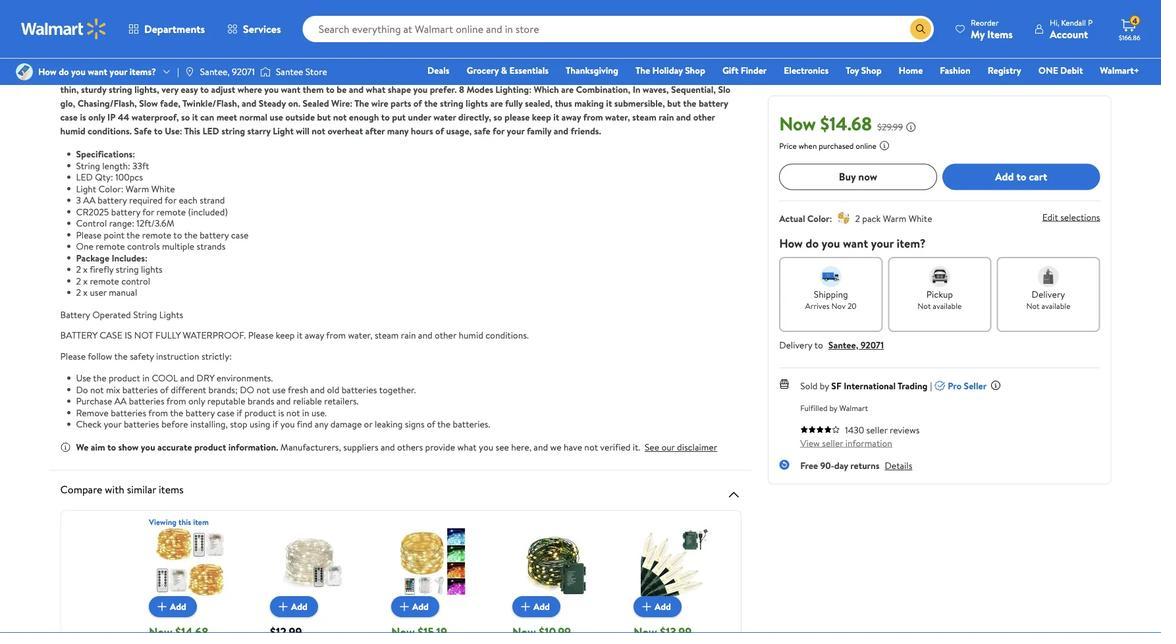 Task type: vqa. For each thing, say whether or not it's contained in the screenshot.
multiple at the left top
yes



Task type: locate. For each thing, give the bounding box(es) containing it.
shop
[[686, 64, 706, 77], [862, 64, 882, 77]]

our
[[662, 441, 675, 454]]

0 horizontal spatial away
[[305, 329, 324, 342]]

0 vertical spatial delivery
[[1033, 288, 1066, 301]]

case down brands;
[[217, 406, 235, 419]]

shipping arrives nov 20
[[806, 288, 857, 311]]

1 horizontal spatial available
[[1042, 300, 1071, 311]]

on.
[[288, 97, 301, 109]]

shape
[[388, 83, 411, 96]]

how for how do you want your item?
[[780, 235, 803, 252]]

fade,
[[160, 97, 181, 109]]

1 vertical spatial santee,
[[829, 339, 859, 351]]

lights, up slow
[[135, 83, 159, 96]]

registry link
[[983, 63, 1028, 77]]

pickup
[[927, 288, 954, 301]]

actual color :
[[780, 212, 833, 225]]

conditions. inside remote control: with a remote in hand, you can easily turn on/off the lights; adjust the brightness; switch from flash to twinkle to slow fade to steady on etc. control your lights in the distance of 12ft. to avoid forgetting to turn off the lights, you can set timer , the twinkle lights will be 6 hours on and 18 hours off per day. all is in your control! bright firefly lights: each fairy light is 33 feet,100 led twinkle lights glow a white lights , which are so bright and adding some romantic ambiance. these are thin, sturdy string lights, very easy to adjust where you want them to be and what shape you prefer. 8 modes lighting: which are combination, in waves, sequential, slo glo, chasing/flash, slow fade, twinkle/flash, and steady on. sealed wire: the wire parts of the string lights are fully sealed, thus making it submersible, but the battery case is only ip 44 waterproof, so it can meet normal use outside but not enough to put under water directly, so please keep it away from water, steam rain and other humid conditions. safe to use: this led string starry light will not overheat after many hours of usage, safe for your family and friends.
[[88, 124, 132, 137]]

fulfilled by walmart
[[801, 403, 869, 414]]

nov
[[832, 300, 846, 311]]

what inside remote control: with a remote in hand, you can easily turn on/off the lights; adjust the brightness; switch from flash to twinkle to slow fade to steady on etc. control your lights in the distance of 12ft. to avoid forgetting to turn off the lights, you can set timer , the twinkle lights will be 6 hours on and 18 hours off per day. all is in your control! bright firefly lights: each fairy light is 33 feet,100 led twinkle lights glow a white lights , which are so bright and adding some romantic ambiance. these are thin, sturdy string lights, very easy to adjust where you want them to be and what shape you prefer. 8 modes lighting: which are combination, in waves, sequential, slo glo, chasing/flash, slow fade, twinkle/flash, and steady on. sealed wire: the wire parts of the string lights are fully sealed, thus making it submersible, but the battery case is only ip 44 waterproof, so it can meet normal use outside but not enough to put under water directly, so please keep it away from water, steam rain and other humid conditions. safe to use: this led string starry light will not overheat after many hours of usage, safe for your family and friends.
[[366, 83, 386, 96]]

control inside specifications: string length: 33ft led qty: 100pcs light color: warm white 3 aa battery required for each strand cr2025 battery for remote (included) control range: 12ft/3.6m please point the remote to the battery case one remote controls multiple strands package includes: 2 x firefly string lights 2 x remote control 2 x user manual
[[76, 217, 107, 230]]

lights
[[159, 308, 183, 321]]

1 horizontal spatial add to cart image
[[639, 599, 655, 615]]

twinkle up 6
[[542, 41, 572, 54]]

remote
[[158, 41, 187, 54], [157, 205, 186, 218], [142, 228, 172, 241], [96, 240, 125, 253], [90, 275, 119, 287]]

0 horizontal spatial how
[[38, 65, 57, 78]]

5 add group from the left
[[634, 528, 717, 633]]

with
[[105, 482, 125, 497]]

2 available from the left
[[1042, 300, 1071, 311]]

pro seller info image
[[991, 380, 1002, 391]]

add to cart image for loende christmas lights, 50 led 17 ft battery operated fairy lights for home party garden christmas decoration, 1 pack image
[[518, 599, 534, 615]]

safe
[[474, 124, 491, 137]]

1 horizontal spatial rain
[[659, 110, 675, 123]]

intent image for shipping image
[[821, 266, 842, 287]]

bright
[[94, 69, 120, 82]]

hours up "romantic"
[[610, 55, 633, 68]]

1 horizontal spatial away
[[562, 110, 582, 123]]

one debit
[[1039, 64, 1084, 77]]

for inside remote control: with a remote in hand, you can easily turn on/off the lights; adjust the brightness; switch from flash to twinkle to slow fade to steady on etc. control your lights in the distance of 12ft. to avoid forgetting to turn off the lights, you can set timer , the twinkle lights will be 6 hours on and 18 hours off per day. all is in your control! bright firefly lights: each fairy light is 33 feet,100 led twinkle lights glow a white lights , which are so bright and adding some romantic ambiance. these are thin, sturdy string lights, very easy to adjust where you want them to be and what shape you prefer. 8 modes lighting: which are combination, in waves, sequential, slo glo, chasing/flash, slow fade, twinkle/flash, and steady on. sealed wire: the wire parts of the string lights are fully sealed, thus making it submersible, but the battery case is only ip 44 waterproof, so it can meet normal use outside but not enough to put under water directly, so please keep it away from water, steam rain and other humid conditions. safe to use: this led string starry light will not overheat after many hours of usage, safe for your family and friends.
[[493, 124, 505, 137]]

add button for the magotan 18ft 50 led christmas lights battery string lights timer memory function usb & battery powered waterproof string lights fo image
[[634, 596, 682, 617]]

led left qty:
[[76, 171, 93, 184]]

but down waves,
[[668, 97, 681, 109]]

1 vertical spatial steam
[[375, 329, 399, 342]]

add group
[[149, 528, 232, 633], [270, 528, 353, 633], [391, 528, 474, 633], [512, 528, 595, 633], [634, 528, 717, 633]]

92071 up international
[[861, 339, 885, 351]]

view seller information link
[[801, 436, 893, 449]]

led inside specifications: string length: 33ft led qty: 100pcs light color: warm white 3 aa battery required for each strand cr2025 battery for remote (included) control range: 12ft/3.6m please point the remote to the battery case one remote controls multiple strands package includes: 2 x firefly string lights 2 x remote control 2 x user manual
[[76, 171, 93, 184]]

1 horizontal spatial the
[[636, 64, 651, 77]]

please inside specifications: string length: 33ft led qty: 100pcs light color: warm white 3 aa battery required for each strand cr2025 battery for remote (included) control range: 12ft/3.6m please point the remote to the battery case one remote controls multiple strands package includes: 2 x firefly string lights 2 x remote control 2 x user manual
[[76, 228, 102, 241]]

0 horizontal spatial |
[[177, 65, 179, 78]]

1 horizontal spatial want
[[281, 83, 301, 96]]

delivery to santee, 92071
[[780, 339, 885, 351]]

please
[[505, 110, 530, 123]]

add down 2 set fairy lights battery operated - led string lights 8 modes 33ft 100 led starry lights - copper wire firefly lights for wedding birthday party christmas decoration - warm white image
[[170, 600, 186, 613]]

0 horizontal spatial but
[[317, 110, 331, 123]]

finder
[[741, 64, 767, 77]]

of up under
[[414, 97, 422, 109]]

warm inside specifications: string length: 33ft led qty: 100pcs light color: warm white 3 aa battery required for each strand cr2025 battery for remote (included) control range: 12ft/3.6m please point the remote to the battery case one remote controls multiple strands package includes: 2 x firefly string lights 2 x remote control 2 x user manual
[[126, 182, 149, 195]]

the left safety
[[114, 350, 128, 363]]

available for pickup
[[934, 300, 963, 311]]

control up one
[[76, 217, 107, 230]]

0 vertical spatial product
[[109, 372, 140, 385]]

gift finder link
[[717, 63, 773, 77]]

0 horizontal spatial lights,
[[135, 83, 159, 96]]

1 vertical spatial delivery
[[780, 339, 813, 351]]

1 vertical spatial keep
[[276, 329, 295, 342]]

 image left control!
[[16, 63, 33, 80]]

fashion
[[941, 64, 971, 77]]

adjust right "lights;"
[[371, 41, 395, 54]]

waves,
[[643, 83, 669, 96]]

away up fresh
[[305, 329, 324, 342]]

1 vertical spatial product
[[245, 406, 276, 419]]

from down making
[[584, 110, 603, 123]]

2 horizontal spatial for
[[493, 124, 505, 137]]

1 vertical spatial away
[[305, 329, 324, 342]]

services
[[243, 22, 281, 36]]

1 horizontal spatial humid
[[459, 329, 484, 342]]

so left please
[[494, 110, 503, 123]]

0 vertical spatial other
[[694, 110, 716, 123]]

can up glow on the top left of page
[[379, 55, 393, 68]]

2 add to cart image from the left
[[396, 599, 412, 615]]

electronics
[[785, 64, 829, 77]]

distance
[[130, 55, 164, 68]]

white up the item?
[[909, 212, 933, 225]]

switch
[[460, 41, 486, 54]]

light
[[222, 69, 240, 82]]

add to cart image
[[154, 599, 170, 615], [396, 599, 412, 615], [518, 599, 534, 615]]

0 vertical spatial string
[[76, 159, 100, 172]]

led right this
[[203, 124, 219, 137]]

account
[[1051, 27, 1089, 41]]

what down batteries.
[[458, 441, 477, 454]]

we
[[76, 441, 89, 454]]

1 vertical spatial humid
[[459, 329, 484, 342]]

white left each
[[151, 182, 175, 195]]

rain up together.
[[401, 329, 416, 342]]

0 horizontal spatial santee,
[[200, 65, 230, 78]]

2 horizontal spatial want
[[844, 235, 869, 252]]

lights left glow on the top left of page
[[348, 69, 371, 82]]

1 horizontal spatial twinkle
[[454, 55, 484, 68]]

learn more about strikethrough prices image
[[906, 121, 917, 132]]

string up manual
[[116, 263, 139, 276]]

0 vertical spatial led
[[298, 69, 315, 82]]

add to cart image for outdoor string lights 200led 66ft battery operated led rope lights with remote indoor timer fairy lights for patio easter christmas party cool white image
[[275, 599, 291, 615]]

white inside specifications: string length: 33ft led qty: 100pcs light color: warm white 3 aa battery required for each strand cr2025 battery for remote (included) control range: 12ft/3.6m please point the remote to the battery case one remote controls multiple strands package includes: 2 x firefly string lights 2 x remote control 2 x user manual
[[151, 182, 175, 195]]

1 horizontal spatial off
[[635, 55, 647, 68]]

only
[[88, 110, 105, 123], [188, 395, 205, 408]]

1 vertical spatial adjust
[[211, 83, 235, 96]]

4 add button from the left
[[512, 596, 561, 617]]

| left each
[[177, 65, 179, 78]]

hours down under
[[411, 124, 434, 137]]

the holiday shop
[[636, 64, 706, 77]]

1 horizontal spatial 92071
[[861, 339, 885, 351]]

not inside 'delivery not available'
[[1027, 300, 1040, 311]]

1 vertical spatial only
[[188, 395, 205, 408]]

steam inside remote control: with a remote in hand, you can easily turn on/off the lights; adjust the brightness; switch from flash to twinkle to slow fade to steady on etc. control your lights in the distance of 12ft. to avoid forgetting to turn off the lights, you can set timer , the twinkle lights will be 6 hours on and 18 hours off per day. all is in your control! bright firefly lights: each fairy light is 33 feet,100 led twinkle lights glow a white lights , which are so bright and adding some romantic ambiance. these are thin, sturdy string lights, very easy to adjust where you want them to be and what shape you prefer. 8 modes lighting: which are combination, in waves, sequential, slo glo, chasing/flash, slow fade, twinkle/flash, and steady on. sealed wire: the wire parts of the string lights are fully sealed, thus making it submersible, but the battery case is only ip 44 waterproof, so it can meet normal use outside but not enough to put under water directly, so please keep it away from water, steam rain and other humid conditions. safe to use: this led string starry light will not overheat after many hours of usage, safe for your family and friends.
[[633, 110, 657, 123]]

battery inside remote control: with a remote in hand, you can easily turn on/off the lights; adjust the brightness; switch from flash to twinkle to slow fade to steady on etc. control your lights in the distance of 12ft. to avoid forgetting to turn off the lights, you can set timer , the twinkle lights will be 6 hours on and 18 hours off per day. all is in your control! bright firefly lights: each fairy light is 33 feet,100 led twinkle lights glow a white lights , which are so bright and adding some romantic ambiance. these are thin, sturdy string lights, very easy to adjust where you want them to be and what shape you prefer. 8 modes lighting: which are combination, in waves, sequential, slo glo, chasing/flash, slow fade, twinkle/flash, and steady on. sealed wire: the wire parts of the string lights are fully sealed, thus making it submersible, but the battery case is only ip 44 waterproof, so it can meet normal use outside but not enough to put under water directly, so please keep it away from water, steam rain and other humid conditions. safe to use: this led string starry light will not overheat after many hours of usage, safe for your family and friends.
[[699, 97, 729, 109]]

0 horizontal spatial other
[[435, 329, 457, 342]]

in up bright
[[105, 55, 112, 68]]

2 x from the top
[[83, 275, 88, 287]]

0 vertical spatial rain
[[659, 110, 675, 123]]

available inside 'delivery not available'
[[1042, 300, 1071, 311]]

walmart+ link
[[1095, 63, 1146, 77]]

glo,
[[60, 97, 75, 109]]

0 vertical spatial case
[[60, 110, 78, 123]]

0 vertical spatial want
[[88, 65, 107, 78]]

0 vertical spatial only
[[88, 110, 105, 123]]

delivery for to
[[780, 339, 813, 351]]

row header
[[61, 527, 130, 633]]

edit selections
[[1043, 211, 1101, 223]]

home
[[899, 64, 924, 77]]

lights up directly,
[[466, 97, 488, 109]]

0 vertical spatial can
[[240, 41, 254, 54]]

is inside use the product in cool and dry environments. do not mix batteries of different brands; do not use fresh and old batteries together. purchase aa batteries from only reputable brands and reliable retailers. remove batteries from the battery case if product is not in use. check your batteries before installing, stop using if you find any damage or leaking signs of the batteries.
[[279, 406, 284, 419]]

normal
[[240, 110, 268, 123]]

lights up the bright at the top left
[[486, 55, 508, 68]]

many
[[387, 124, 409, 137]]

batteries right mix
[[122, 383, 158, 396]]

the up under
[[425, 97, 438, 109]]

2 vertical spatial product
[[194, 441, 226, 454]]

led up them
[[298, 69, 315, 82]]

white
[[151, 182, 175, 195], [909, 212, 933, 225]]

1 horizontal spatial will
[[510, 55, 524, 68]]

debit
[[1061, 64, 1084, 77]]

1 horizontal spatial |
[[931, 379, 933, 392]]

santee, 92071
[[200, 65, 255, 78]]

1 horizontal spatial on
[[664, 41, 674, 54]]

shipping
[[815, 288, 849, 301]]

92071
[[232, 65, 255, 78], [861, 339, 885, 351]]

free 90-day returns details
[[801, 459, 913, 472]]

keep up fresh
[[276, 329, 295, 342]]

remote up the multiple
[[157, 205, 186, 218]]

product down 'do'
[[245, 406, 276, 419]]

you left see on the bottom of page
[[479, 441, 494, 454]]

0 horizontal spatial shop
[[686, 64, 706, 77]]

prefer.
[[430, 83, 457, 96]]

please up the environments.
[[248, 329, 274, 342]]

be up wire:
[[337, 83, 347, 96]]

magotan 18ft 50 led christmas lights battery string lights timer memory function usb & battery powered waterproof string lights fo image
[[641, 528, 710, 596]]

warm right pack
[[884, 212, 907, 225]]

aa inside specifications: string length: 33ft led qty: 100pcs light color: warm white 3 aa battery required for each strand cr2025 battery for remote (included) control range: 12ft/3.6m please point the remote to the battery case one remote controls multiple strands package includes: 2 x firefly string lights 2 x remote control 2 x user manual
[[83, 194, 96, 207]]

1 vertical spatial warm
[[884, 212, 907, 225]]

lighting:
[[496, 83, 532, 96]]

please
[[76, 228, 102, 241], [248, 329, 274, 342], [60, 350, 86, 363]]

not inside pickup not available
[[918, 300, 932, 311]]

not for pickup
[[918, 300, 932, 311]]

add for third the add group from right
[[412, 600, 429, 613]]

you left find
[[281, 418, 295, 431]]

0 vertical spatial light
[[273, 124, 294, 137]]

1 vertical spatial led
[[203, 124, 219, 137]]

are left fully
[[491, 97, 503, 109]]

do
[[76, 383, 88, 396]]

2 add button from the left
[[270, 596, 318, 617]]

0 horizontal spatial control
[[76, 217, 107, 230]]

case inside specifications: string length: 33ft led qty: 100pcs light color: warm white 3 aa battery required for each strand cr2025 battery for remote (included) control range: 12ft/3.6m please point the remote to the battery case one remote controls multiple strands package includes: 2 x firefly string lights 2 x remote control 2 x user manual
[[231, 228, 249, 241]]

add to cart image
[[275, 599, 291, 615], [639, 599, 655, 615]]

you up steady at left top
[[264, 83, 279, 96]]

we aim to show you accurate product information. manufacturers, suppliers and others provide what you see here, and we have not verified it. see our disclaimer
[[76, 441, 718, 454]]

one debit link
[[1033, 63, 1090, 77]]

3 add to cart image from the left
[[518, 599, 534, 615]]

battery case is not fully waterproof. please keep it away from water, steam rain and other humid conditions.
[[60, 329, 529, 342]]

delivery down intent image for delivery
[[1033, 288, 1066, 301]]

how down actual
[[780, 235, 803, 252]]

please down cr2025
[[76, 228, 102, 241]]

only inside use the product in cool and dry environments. do not mix batteries of different brands; do not use fresh and old batteries together. purchase aa batteries from only reputable brands and reliable retailers. remove batteries from the battery case if product is not in use. check your batteries before installing, stop using if you find any damage or leaking signs of the batteries.
[[188, 395, 205, 408]]

1 vertical spatial string
[[133, 308, 157, 321]]

off down on/off
[[306, 55, 318, 68]]

1 horizontal spatial not
[[1027, 300, 1040, 311]]

instruction
[[156, 350, 199, 363]]

of right signs
[[427, 418, 436, 431]]

if left using
[[237, 406, 242, 419]]

1 horizontal spatial seller
[[867, 424, 888, 436]]

package
[[76, 251, 109, 264]]

2 set fairy lights battery operated - led string lights 8 modes 33ft 100 led starry lights - copper wire firefly lights for wedding birthday party christmas decoration - warm white image
[[156, 528, 224, 596]]

1 vertical spatial white
[[909, 212, 933, 225]]

do down color
[[806, 235, 819, 252]]

batteries down mix
[[111, 406, 146, 419]]

1 horizontal spatial white
[[909, 212, 933, 225]]

add to cart image for whatook christmas fairy lights, string lights battery operated & usb plug-in 39ft 120 led 16 color changing with remote timer, waterproof 3aa battery and usb powered led twinkle lights image
[[396, 599, 412, 615]]

1 vertical spatial what
[[458, 441, 477, 454]]

1 horizontal spatial steam
[[633, 110, 657, 123]]

on up adding
[[570, 55, 580, 68]]

add for 4th the add group from left
[[534, 600, 550, 613]]

| right trading
[[931, 379, 933, 392]]

add to cart image down loende christmas lights, 50 led 17 ft battery operated fairy lights for home party garden christmas decoration, 1 pack image
[[518, 599, 534, 615]]

1 available from the left
[[934, 300, 963, 311]]

add to cart image down outdoor string lights 200led 66ft battery operated led rope lights with remote indoor timer fairy lights for patio easter christmas party cool white image
[[275, 599, 291, 615]]

want for how do you want your item?
[[844, 235, 869, 252]]

remote inside remote control: with a remote in hand, you can easily turn on/off the lights; adjust the brightness; switch from flash to twinkle to slow fade to steady on etc. control your lights in the distance of 12ft. to avoid forgetting to turn off the lights, you can set timer , the twinkle lights will be 6 hours on and 18 hours off per day. all is in your control! bright firefly lights: each fairy light is 33 feet,100 led twinkle lights glow a white lights , which are so bright and adding some romantic ambiance. these are thin, sturdy string lights, very easy to adjust where you want them to be and what shape you prefer. 8 modes lighting: which are combination, in waves, sequential, slo glo, chasing/flash, slow fade, twinkle/flash, and steady on. sealed wire: the wire parts of the string lights are fully sealed, thus making it submersible, but the battery case is only ip 44 waterproof, so it can meet normal use outside but not enough to put under water directly, so please keep it away from water, steam rain and other humid conditions. safe to use: this led string starry light will not overheat after many hours of usage, safe for your family and friends.
[[158, 41, 187, 54]]

so up this
[[181, 110, 190, 123]]

 image for santee, 92071
[[184, 67, 195, 77]]

0 horizontal spatial what
[[366, 83, 386, 96]]

to left santee, 92071 button
[[815, 339, 824, 351]]

use:
[[165, 124, 182, 137]]

delivery
[[1033, 288, 1066, 301], [780, 339, 813, 351]]

whatook christmas fairy lights, string lights battery operated & usb plug-in 39ft 120 led 16 color changing with remote timer, waterproof 3aa battery and usb powered led twinkle lights image
[[398, 528, 467, 596]]

batteries.
[[453, 418, 491, 431]]

2 add to cart image from the left
[[639, 599, 655, 615]]

forgetting
[[231, 55, 273, 68]]

3 add button from the left
[[391, 596, 439, 617]]

1 horizontal spatial a
[[394, 69, 399, 82]]

available for delivery
[[1042, 300, 1071, 311]]

1 not from the left
[[918, 300, 932, 311]]

want up sturdy
[[88, 65, 107, 78]]

0 horizontal spatial do
[[59, 65, 69, 78]]

glow
[[373, 69, 392, 82]]

seller for 1430
[[867, 424, 888, 436]]

wire:
[[332, 97, 353, 109]]

the inside remote control: with a remote in hand, you can easily turn on/off the lights; adjust the brightness; switch from flash to twinkle to slow fade to steady on etc. control your lights in the distance of 12ft. to avoid forgetting to turn off the lights, you can set timer , the twinkle lights will be 6 hours on and 18 hours off per day. all is in your control! bright firefly lights: each fairy light is 33 feet,100 led twinkle lights glow a white lights , which are so bright and adding some romantic ambiance. these are thin, sturdy string lights, very easy to adjust where you want them to be and what shape you prefer. 8 modes lighting: which are combination, in waves, sequential, slo glo, chasing/flash, slow fade, twinkle/flash, and steady on. sealed wire: the wire parts of the string lights are fully sealed, thus making it submersible, but the battery case is only ip 44 waterproof, so it can meet normal use outside but not enough to put under water directly, so please keep it away from water, steam rain and other humid conditions. safe to use: this led string starry light will not overheat after many hours of usage, safe for your family and friends.
[[355, 97, 369, 109]]

string up the not
[[133, 308, 157, 321]]

1 horizontal spatial  image
[[184, 67, 195, 77]]

add down the magotan 18ft 50 led christmas lights battery string lights timer memory function usb & battery powered waterproof string lights fo image
[[655, 600, 671, 613]]

add for fifth the add group
[[655, 600, 671, 613]]

2 vertical spatial want
[[844, 235, 869, 252]]

2 not from the left
[[1027, 300, 1040, 311]]

you down :
[[822, 235, 841, 252]]

2 shop from the left
[[862, 64, 882, 77]]

outdoor string lights 200led 66ft battery operated led rope lights with remote indoor timer fairy lights for patio easter christmas party cool white image
[[277, 528, 346, 596]]

5 add button from the left
[[634, 596, 682, 617]]

delivery inside 'delivery not available'
[[1033, 288, 1066, 301]]

wire
[[372, 97, 389, 109]]

0 horizontal spatial led
[[76, 171, 93, 184]]

0 vertical spatial warm
[[126, 182, 149, 195]]

seller
[[965, 379, 987, 392]]

for
[[493, 124, 505, 137], [165, 194, 177, 207], [143, 205, 154, 218]]

add left cart in the right of the page
[[996, 169, 1015, 184]]

row
[[61, 516, 1100, 633]]

delivery for not
[[1033, 288, 1066, 301]]

loende christmas lights, 50 led 17 ft battery operated fairy lights for home party garden christmas decoration, 1 pack image
[[520, 528, 588, 596]]

santee,
[[200, 65, 230, 78], [829, 339, 859, 351]]

a right glow on the top left of page
[[394, 69, 399, 82]]

available down intent image for delivery
[[1042, 300, 1071, 311]]

lights inside specifications: string length: 33ft led qty: 100pcs light color: warm white 3 aa battery required for each strand cr2025 battery for remote (included) control range: 12ft/3.6m please point the remote to the battery case one remote controls multiple strands package includes: 2 x firefly string lights 2 x remote control 2 x user manual
[[141, 263, 163, 276]]

how left control!
[[38, 65, 57, 78]]

1 vertical spatial the
[[355, 97, 369, 109]]

1 vertical spatial conditions.
[[486, 329, 529, 342]]

shop right toy
[[862, 64, 882, 77]]

after
[[365, 124, 385, 137]]

100pcs
[[115, 171, 143, 184]]

0 vertical spatial a
[[151, 41, 155, 54]]

1 vertical spatial |
[[931, 379, 933, 392]]

1 vertical spatial use
[[272, 383, 286, 396]]

thus
[[555, 97, 573, 109]]

0 vertical spatial on
[[664, 41, 674, 54]]

be left 6
[[526, 55, 536, 68]]

do for how do you want your item?
[[806, 235, 819, 252]]

by right fulfilled
[[830, 403, 838, 414]]

are up modes
[[481, 69, 493, 82]]

together.
[[379, 383, 416, 396]]

the down (included)
[[184, 228, 198, 241]]

hi, kendall p account
[[1051, 17, 1093, 41]]

the up enough
[[355, 97, 369, 109]]

by for fulfilled
[[830, 403, 838, 414]]

0 vertical spatial keep
[[532, 110, 552, 123]]

1 add to cart image from the left
[[154, 599, 170, 615]]

add for 2nd the add group from left
[[291, 600, 307, 613]]

keep inside remote control: with a remote in hand, you can easily turn on/off the lights; adjust the brightness; switch from flash to twinkle to slow fade to steady on etc. control your lights in the distance of 12ft. to avoid forgetting to turn off the lights, you can set timer , the twinkle lights will be 6 hours on and 18 hours off per day. all is in your control! bright firefly lights: each fairy light is 33 feet,100 led twinkle lights glow a white lights , which are so bright and adding some romantic ambiance. these are thin, sturdy string lights, very easy to adjust where you want them to be and what shape you prefer. 8 modes lighting: which are combination, in waves, sequential, slo glo, chasing/flash, slow fade, twinkle/flash, and steady on. sealed wire: the wire parts of the string lights are fully sealed, thus making it submersible, but the battery case is only ip 44 waterproof, so it can meet normal use outside but not enough to put under water directly, so please keep it away from water, steam rain and other humid conditions. safe to use: this led string starry light will not overheat after many hours of usage, safe for your family and friends.
[[532, 110, 552, 123]]

2 horizontal spatial can
[[379, 55, 393, 68]]

keep
[[532, 110, 552, 123], [276, 329, 295, 342]]

home link
[[893, 63, 930, 77]]

light up cr2025
[[76, 182, 96, 195]]

your down remote
[[60, 55, 78, 68]]

delivery up sold
[[780, 339, 813, 351]]

not down intent image for delivery
[[1027, 300, 1040, 311]]

you inside use the product in cool and dry environments. do not mix batteries of different brands; do not use fresh and old batteries together. purchase aa batteries from only reputable brands and reliable retailers. remove batteries from the battery case if product is not in use. check your batteries before installing, stop using if you find any damage or leaking signs of the batteries.
[[281, 418, 295, 431]]

1 horizontal spatial led
[[203, 124, 219, 137]]

sf
[[832, 379, 842, 392]]

grocery & essentials
[[467, 64, 549, 77]]

1 add button from the left
[[149, 596, 197, 617]]

add button for outdoor string lights 200led 66ft battery operated led rope lights with remote indoor timer fairy lights for patio easter christmas party cool white image
[[270, 596, 318, 617]]

light
[[273, 124, 294, 137], [76, 182, 96, 195]]

provide
[[425, 441, 455, 454]]

add down outdoor string lights 200led 66ft battery operated led rope lights with remote indoor timer fairy lights for patio easter christmas party cool white image
[[291, 600, 307, 613]]

see
[[496, 441, 509, 454]]

all
[[683, 55, 694, 68]]

aa
[[83, 194, 96, 207], [115, 395, 127, 408]]

0 horizontal spatial not
[[918, 300, 932, 311]]

string inside specifications: string length: 33ft led qty: 100pcs light color: warm white 3 aa battery required for each strand cr2025 battery for remote (included) control range: 12ft/3.6m please point the remote to the battery case one remote controls multiple strands package includes: 2 x firefly string lights 2 x remote control 2 x user manual
[[116, 263, 139, 276]]

1 horizontal spatial aa
[[115, 395, 127, 408]]

use down steady at left top
[[270, 110, 283, 123]]

1 horizontal spatial but
[[668, 97, 681, 109]]

0 horizontal spatial string
[[76, 159, 100, 172]]

selections
[[1061, 211, 1101, 223]]

your right check
[[104, 418, 122, 431]]

specifications:
[[76, 148, 135, 160]]

1 horizontal spatial ,
[[450, 69, 453, 82]]

1 vertical spatial want
[[281, 83, 301, 96]]

1 add to cart image from the left
[[275, 599, 291, 615]]

 image
[[16, 63, 33, 80], [260, 65, 271, 78], [184, 67, 195, 77]]

to left cart in the right of the page
[[1017, 169, 1027, 184]]

it up this
[[192, 110, 198, 123]]

use inside use the product in cool and dry environments. do not mix batteries of different brands; do not use fresh and old batteries together. purchase aa batteries from only reputable brands and reliable retailers. remove batteries from the battery case if product is not in use. check your batteries before installing, stop using if you find any damage or leaking signs of the batteries.
[[272, 383, 286, 396]]

on up day.
[[664, 41, 674, 54]]

reorder my items
[[972, 17, 1014, 41]]

twinkle/flash,
[[183, 97, 240, 109]]

one
[[76, 240, 93, 253]]

how do you want your items?
[[38, 65, 156, 78]]

4 add group from the left
[[512, 528, 595, 633]]

2 horizontal spatial add to cart image
[[518, 599, 534, 615]]

want inside remote control: with a remote in hand, you can easily turn on/off the lights; adjust the brightness; switch from flash to twinkle to slow fade to steady on etc. control your lights in the distance of 12ft. to avoid forgetting to turn off the lights, you can set timer , the twinkle lights will be 6 hours on and 18 hours off per day. all is in your control! bright firefly lights: each fairy light is 33 feet,100 led twinkle lights glow a white lights , which are so bright and adding some romantic ambiance. these are thin, sturdy string lights, very easy to adjust where you want them to be and what shape you prefer. 8 modes lighting: which are combination, in waves, sequential, slo glo, chasing/flash, slow fade, twinkle/flash, and steady on. sealed wire: the wire parts of the string lights are fully sealed, thus making it submersible, but the battery case is only ip 44 waterproof, so it can meet normal use outside but not enough to put under water directly, so please keep it away from water, steam rain and other humid conditions. safe to use: this led string starry light will not overheat after many hours of usage, safe for your family and friends.
[[281, 83, 301, 96]]

18
[[600, 55, 608, 68]]

2 vertical spatial case
[[217, 406, 235, 419]]

similar
[[127, 482, 156, 497]]

lights up control!
[[80, 55, 103, 68]]

online
[[856, 140, 877, 151]]

for right range:
[[143, 205, 154, 218]]

rain down waves,
[[659, 110, 675, 123]]

show
[[118, 441, 139, 454]]

water, inside remote control: with a remote in hand, you can easily turn on/off the lights; adjust the brightness; switch from flash to twinkle to slow fade to steady on etc. control your lights in the distance of 12ft. to avoid forgetting to turn off the lights, you can set timer , the twinkle lights will be 6 hours on and 18 hours off per day. all is in your control! bright firefly lights: each fairy light is 33 feet,100 led twinkle lights glow a white lights , which are so bright and adding some romantic ambiance. these are thin, sturdy string lights, very easy to adjust where you want them to be and what shape you prefer. 8 modes lighting: which are combination, in waves, sequential, slo glo, chasing/flash, slow fade, twinkle/flash, and steady on. sealed wire: the wire parts of the string lights are fully sealed, thus making it submersible, but the battery case is only ip 44 waterproof, so it can meet normal use outside but not enough to put under water directly, so please keep it away from water, steam rain and other humid conditions. safe to use: this led string starry light will not overheat after many hours of usage, safe for your family and friends.
[[606, 110, 631, 123]]

do up thin, on the left top
[[59, 65, 69, 78]]

1 horizontal spatial string
[[133, 308, 157, 321]]

2 vertical spatial twinkle
[[317, 69, 346, 82]]

details
[[99, 13, 129, 27]]

1 horizontal spatial what
[[458, 441, 477, 454]]

1 vertical spatial by
[[830, 403, 838, 414]]

0 horizontal spatial steam
[[375, 329, 399, 342]]

available inside pickup not available
[[934, 300, 963, 311]]



Task type: describe. For each thing, give the bounding box(es) containing it.
string up water
[[440, 97, 464, 109]]

specifications: string length: 33ft led qty: 100pcs light color: warm white 3 aa battery required for each strand cr2025 battery for remote (included) control range: 12ft/3.6m please point the remote to the battery case one remote controls multiple strands package includes: 2 x firefly string lights 2 x remote control 2 x user manual
[[76, 148, 249, 299]]

thanksgiving
[[566, 64, 619, 77]]

reliable
[[293, 395, 322, 408]]

to right them
[[326, 83, 335, 96]]

aa inside use the product in cool and dry environments. do not mix batteries of different brands; do not use fresh and old batteries together. purchase aa batteries from only reputable brands and reliable retailers. remove batteries from the battery case if product is not in use. check your batteries before installing, stop using if you find any damage or leaking signs of the batteries.
[[115, 395, 127, 408]]

add to cart image for the magotan 18ft 50 led christmas lights battery string lights timer memory function usb & battery powered waterproof string lights fo image
[[639, 599, 655, 615]]

of left 12ft.
[[166, 55, 175, 68]]

batteries down the cool
[[129, 395, 165, 408]]

edit selections button
[[1043, 211, 1101, 223]]

0 horizontal spatial adjust
[[211, 83, 235, 96]]

1 horizontal spatial warm
[[884, 212, 907, 225]]

not right do
[[90, 383, 104, 396]]

remote down package at top
[[90, 275, 119, 287]]

your down pack
[[872, 235, 895, 252]]

8
[[459, 83, 465, 96]]

$29.99
[[878, 120, 904, 133]]

not right the have
[[585, 441, 598, 454]]

case inside use the product in cool and dry environments. do not mix batteries of different brands; do not use fresh and old batteries together. purchase aa batteries from only reputable brands and reliable retailers. remove batteries from the battery case if product is not in use. check your batteries before installing, stop using if you find any damage or leaking signs of the batteries.
[[217, 406, 235, 419]]

2 horizontal spatial hours
[[610, 55, 633, 68]]

brands
[[248, 395, 274, 408]]

remote control: with a remote in hand, you can easily turn on/off the lights; adjust the brightness; switch from flash to twinkle to slow fade to steady on etc. control your lights in the distance of 12ft. to avoid forgetting to turn off the lights, you can set timer , the twinkle lights will be 6 hours on and 18 hours off per day. all is in your control! bright firefly lights: each fairy light is 33 feet,100 led twinkle lights glow a white lights , which are so bright and adding some romantic ambiance. these are thin, sturdy string lights, very easy to adjust where you want them to be and what shape you prefer. 8 modes lighting: which are combination, in waves, sequential, slo glo, chasing/flash, slow fade, twinkle/flash, and steady on. sealed wire: the wire parts of the string lights are fully sealed, thus making it submersible, but the battery case is only ip 44 waterproof, so it can meet normal use outside but not enough to put under water directly, so please keep it away from water, steam rain and other humid conditions. safe to use: this led string starry light will not overheat after many hours of usage, safe for your family and friends.
[[60, 41, 732, 137]]

2 horizontal spatial twinkle
[[542, 41, 572, 54]]

want for how do you want your items?
[[88, 65, 107, 78]]

do for how do you want your items?
[[59, 65, 69, 78]]

0 horizontal spatial keep
[[276, 329, 295, 342]]

1 horizontal spatial if
[[273, 418, 278, 431]]

dry
[[197, 372, 214, 385]]

0 vertical spatial ,
[[434, 55, 436, 68]]

compare with similar items
[[60, 482, 184, 497]]

1 vertical spatial turn
[[286, 55, 303, 68]]

1 vertical spatial a
[[394, 69, 399, 82]]

view
[[801, 436, 820, 449]]

to down the fairy
[[200, 83, 209, 96]]

reviews
[[891, 424, 920, 436]]

2 vertical spatial please
[[60, 350, 86, 363]]

1 x from the top
[[83, 263, 88, 276]]

1 vertical spatial lights,
[[135, 83, 159, 96]]

adding
[[551, 69, 578, 82]]

your inside use the product in cool and dry environments. do not mix batteries of different brands; do not use fresh and old batteries together. purchase aa batteries from only reputable brands and reliable retailers. remove batteries from the battery case if product is not in use. check your batteries before installing, stop using if you find any damage or leaking signs of the batteries.
[[104, 418, 122, 431]]

are down adding
[[562, 83, 574, 96]]

0 vertical spatial santee,
[[200, 65, 230, 78]]

it down combination,
[[607, 97, 613, 109]]

1 vertical spatial other
[[435, 329, 457, 342]]

control!
[[60, 69, 92, 82]]

row containing add
[[61, 516, 1100, 633]]

0 horizontal spatial twinkle
[[317, 69, 346, 82]]

signs
[[405, 418, 425, 431]]

starry
[[247, 124, 271, 137]]

battery up point
[[111, 205, 140, 218]]

you right show
[[141, 441, 155, 454]]

arrives
[[806, 300, 830, 311]]

1 horizontal spatial hours
[[546, 55, 568, 68]]

add button for whatook christmas fairy lights, string lights battery operated & usb plug-in 39ft 120 led 16 color changing with remote timer, waterproof 3aa battery and usb powered led twinkle lights image
[[391, 596, 439, 617]]

light inside specifications: string length: 33ft led qty: 100pcs light color: warm white 3 aa battery required for each strand cr2025 battery for remote (included) control range: 12ft/3.6m please point the remote to the battery case one remote controls multiple strands package includes: 2 x firefly string lights 2 x remote control 2 x user manual
[[76, 182, 96, 195]]

you up glow on the top left of page
[[363, 55, 377, 68]]

legal information image
[[880, 140, 890, 150]]

3 add group from the left
[[391, 528, 474, 633]]

your down please
[[507, 124, 525, 137]]

each
[[179, 69, 199, 82]]

old
[[327, 383, 340, 396]]

your left items?
[[110, 65, 127, 78]]

only inside remote control: with a remote in hand, you can easily turn on/off the lights; adjust the brightness; switch from flash to twinkle to slow fade to steady on etc. control your lights in the distance of 12ft. to avoid forgetting to turn off the lights, you can set timer , the twinkle lights will be 6 hours on and 18 hours off per day. all is in your control! bright firefly lights: each fairy light is 33 feet,100 led twinkle lights glow a white lights , which are so bright and adding some romantic ambiance. these are thin, sturdy string lights, very easy to adjust where you want them to be and what shape you prefer. 8 modes lighting: which are combination, in waves, sequential, slo glo, chasing/flash, slow fade, twinkle/flash, and steady on. sealed wire: the wire parts of the string lights are fully sealed, thus making it submersible, but the battery case is only ip 44 waterproof, so it can meet normal use outside but not enough to put under water directly, so please keep it away from water, steam rain and other humid conditions. safe to use: this led string starry light will not overheat after many hours of usage, safe for your family and friends.
[[88, 110, 105, 123]]

batteries up show
[[124, 418, 159, 431]]

1 horizontal spatial lights,
[[336, 55, 360, 68]]

0 horizontal spatial will
[[296, 124, 310, 137]]

1 horizontal spatial can
[[240, 41, 254, 54]]

to right aim on the left of page
[[107, 441, 116, 454]]

remote up includes:
[[142, 228, 172, 241]]

sold
[[801, 379, 818, 392]]

in up 12ft.
[[189, 41, 196, 54]]

suppliers
[[344, 441, 379, 454]]

to inside button
[[1017, 169, 1027, 184]]

returns
[[851, 459, 880, 472]]

string inside specifications: string length: 33ft led qty: 100pcs light color: warm white 3 aa battery required for each strand cr2025 battery for remote (included) control range: 12ft/3.6m please point the remote to the battery case one remote controls multiple strands package includes: 2 x firefly string lights 2 x remote control 2 x user manual
[[76, 159, 100, 172]]

do
[[240, 383, 254, 396]]

light inside remote control: with a remote in hand, you can easily turn on/off the lights; adjust the brightness; switch from flash to twinkle to slow fade to steady on etc. control your lights in the distance of 12ft. to avoid forgetting to turn off the lights, you can set timer , the twinkle lights will be 6 hours on and 18 hours off per day. all is in your control! bright firefly lights: each fairy light is 33 feet,100 led twinkle lights glow a white lights , which are so bright and adding some romantic ambiance. these are thin, sturdy string lights, very easy to adjust where you want them to be and what shape you prefer. 8 modes lighting: which are combination, in waves, sequential, slo glo, chasing/flash, slow fade, twinkle/flash, and steady on. sealed wire: the wire parts of the string lights are fully sealed, thus making it submersible, but the battery case is only ip 44 waterproof, so it can meet normal use outside but not enough to put under water directly, so please keep it away from water, steam rain and other humid conditions. safe to use: this led string starry light will not overheat after many hours of usage, safe for your family and friends.
[[273, 124, 294, 137]]

santee, 92071 button
[[829, 339, 885, 351]]

Search search field
[[303, 16, 935, 42]]

add to cart
[[996, 169, 1048, 184]]

by for sold
[[820, 379, 830, 392]]

1 vertical spatial on
[[570, 55, 580, 68]]

from down the cool
[[148, 406, 168, 419]]

to inside specifications: string length: 33ft led qty: 100pcs light color: warm white 3 aa battery required for each strand cr2025 battery for remote (included) control range: 12ft/3.6m please point the remote to the battery case one remote controls multiple strands package includes: 2 x firefly string lights 2 x remote control 2 x user manual
[[174, 228, 182, 241]]

1 horizontal spatial be
[[526, 55, 536, 68]]

1 vertical spatial be
[[337, 83, 347, 96]]

the down different
[[170, 406, 184, 419]]

use
[[76, 372, 91, 385]]

from left flash
[[488, 41, 508, 54]]

pro seller
[[949, 379, 987, 392]]

color
[[808, 212, 830, 225]]

not for delivery
[[1027, 300, 1040, 311]]

toy shop link
[[840, 63, 888, 77]]

2 horizontal spatial led
[[298, 69, 315, 82]]

1 vertical spatial 92071
[[861, 339, 885, 351]]

not
[[134, 329, 153, 342]]

in up these
[[705, 55, 712, 68]]

of down water
[[436, 124, 444, 137]]

the right point
[[127, 228, 140, 241]]

the up 'set'
[[397, 41, 410, 54]]

you up avoid
[[223, 41, 238, 54]]

to
[[196, 55, 206, 68]]

add inside button
[[996, 169, 1015, 184]]

lights up prefer. at the top left of page
[[426, 69, 448, 82]]

12ft.
[[177, 55, 194, 68]]

before
[[162, 418, 188, 431]]

0 horizontal spatial hours
[[411, 124, 434, 137]]

you up thin, on the left top
[[71, 65, 86, 78]]

pro
[[949, 379, 962, 392]]

to up 6
[[531, 41, 540, 54]]

battery
[[60, 308, 90, 321]]

0 horizontal spatial if
[[237, 406, 242, 419]]

0 horizontal spatial 92071
[[232, 65, 255, 78]]

33
[[251, 69, 260, 82]]

to left slow
[[574, 41, 583, 54]]

information
[[846, 436, 893, 449]]

batteries right old
[[342, 383, 377, 396]]

product details image
[[726, 17, 742, 33]]

follow
[[88, 350, 112, 363]]

walmart+
[[1101, 64, 1140, 77]]

environments.
[[217, 372, 273, 385]]

add to cart image for 2 set fairy lights battery operated - led string lights 8 modes 33ft 100 led starry lights - copper wire firefly lights for wedding birthday party christmas decoration - warm white image
[[154, 599, 170, 615]]

other inside remote control: with a remote in hand, you can easily turn on/off the lights; adjust the brightness; switch from flash to twinkle to slow fade to steady on etc. control your lights in the distance of 12ft. to avoid forgetting to turn off the lights, you can set timer , the twinkle lights will be 6 hours on and 18 hours off per day. all is in your control! bright firefly lights: each fairy light is 33 feet,100 led twinkle lights glow a white lights , which are so bright and adding some romantic ambiance. these are thin, sturdy string lights, very easy to adjust where you want them to be and what shape you prefer. 8 modes lighting: which are combination, in waves, sequential, slo glo, chasing/flash, slow fade, twinkle/flash, and steady on. sealed wire: the wire parts of the string lights are fully sealed, thus making it submersible, but the battery case is only ip 44 waterproof, so it can meet normal use outside but not enough to put under water directly, so please keep it away from water, steam rain and other humid conditions. safe to use: this led string starry light will not overheat after many hours of usage, safe for your family and friends.
[[694, 110, 716, 123]]

1 add group from the left
[[149, 528, 232, 633]]

search icon image
[[916, 24, 927, 34]]

intent image for delivery image
[[1039, 266, 1060, 287]]

1 off from the left
[[306, 55, 318, 68]]

when
[[799, 140, 818, 151]]

in left 'use.'
[[302, 406, 309, 419]]

walmart image
[[21, 18, 107, 40]]

to left put
[[381, 110, 390, 123]]

so left the bright at the top left
[[495, 69, 504, 82]]

romantic
[[604, 69, 640, 82]]

not down fresh
[[287, 406, 300, 419]]

view seller information
[[801, 436, 893, 449]]

the up provide
[[438, 418, 451, 431]]

from up old
[[326, 329, 346, 342]]

it up fresh
[[297, 329, 303, 342]]

 image for santee store
[[260, 65, 271, 78]]

pack
[[863, 212, 881, 225]]

cart
[[1030, 169, 1048, 184]]

is left 33
[[242, 69, 248, 82]]

0 horizontal spatial for
[[143, 205, 154, 218]]

strands
[[197, 240, 226, 253]]

the down on/off
[[320, 55, 333, 68]]

0 vertical spatial |
[[177, 65, 179, 78]]

brightness;
[[413, 41, 458, 54]]

remove
[[76, 406, 109, 419]]

the down brightness;
[[438, 55, 452, 68]]

seller for view
[[823, 436, 844, 449]]

my
[[972, 27, 986, 41]]

to right 'fade'
[[625, 41, 633, 54]]

1 horizontal spatial for
[[165, 194, 177, 207]]

humid inside remote control: with a remote in hand, you can easily turn on/off the lights; adjust the brightness; switch from flash to twinkle to slow fade to steady on etc. control your lights in the distance of 12ft. to avoid forgetting to turn off the lights, you can set timer , the twinkle lights will be 6 hours on and 18 hours off per day. all is in your control! bright firefly lights: each fairy light is 33 feet,100 led twinkle lights glow a white lights , which are so bright and adding some romantic ambiance. these are thin, sturdy string lights, very easy to adjust where you want them to be and what shape you prefer. 8 modes lighting: which are combination, in waves, sequential, slo glo, chasing/flash, slow fade, twinkle/flash, and steady on. sealed wire: the wire parts of the string lights are fully sealed, thus making it submersible, but the battery case is only ip 44 waterproof, so it can meet normal use outside but not enough to put under water directly, so please keep it away from water, steam rain and other humid conditions. safe to use: this led string starry light will not overheat after many hours of usage, safe for your family and friends.
[[60, 124, 86, 137]]

1 shop from the left
[[686, 64, 706, 77]]

1 horizontal spatial conditions.
[[486, 329, 529, 342]]

the down control:
[[115, 55, 128, 68]]

you down white
[[414, 83, 428, 96]]

point
[[104, 228, 125, 241]]

add button for loende christmas lights, 50 led 17 ft battery operated fairy lights for home party garden christmas decoration, 1 pack image
[[512, 596, 561, 617]]

:
[[830, 212, 833, 225]]

waterproof,
[[132, 110, 179, 123]]

control
[[121, 275, 150, 287]]

how for how do you want your items?
[[38, 65, 57, 78]]

not down outside
[[312, 124, 326, 137]]

to down waterproof,
[[154, 124, 163, 137]]

0 horizontal spatial rain
[[401, 329, 416, 342]]

avoid
[[208, 55, 229, 68]]

the left "lights;"
[[328, 41, 341, 54]]

3 x from the top
[[83, 286, 88, 299]]

the down sequential,
[[684, 97, 697, 109]]

remote up firefly at left top
[[96, 240, 125, 253]]

not right 'do'
[[257, 383, 270, 396]]

intent image for pickup image
[[930, 266, 951, 287]]

0 vertical spatial the
[[636, 64, 651, 77]]

case
[[100, 329, 123, 342]]

of left different
[[160, 383, 169, 396]]

4.128 stars out of 5, based on 1430 seller reviews element
[[801, 426, 840, 434]]

user
[[90, 286, 107, 299]]

deals link
[[422, 63, 456, 77]]

the right 'use'
[[93, 372, 106, 385]]

1 vertical spatial twinkle
[[454, 55, 484, 68]]

1 vertical spatial can
[[379, 55, 393, 68]]

Walmart Site-Wide search field
[[303, 16, 935, 42]]

from up before
[[167, 395, 186, 408]]

fulfilled
[[801, 403, 828, 414]]

battery down (included)
[[200, 228, 229, 241]]

2 add group from the left
[[270, 528, 353, 633]]

20
[[848, 300, 857, 311]]

battery down qty:
[[98, 194, 127, 207]]

away inside remote control: with a remote in hand, you can easily turn on/off the lights; adjust the brightness; switch from flash to twinkle to slow fade to steady on etc. control your lights in the distance of 12ft. to avoid forgetting to turn off the lights, you can set timer , the twinkle lights will be 6 hours on and 18 hours off per day. all is in your control! bright firefly lights: each fairy light is 33 feet,100 led twinkle lights glow a white lights , which are so bright and adding some romantic ambiance. these are thin, sturdy string lights, very easy to adjust where you want them to be and what shape you prefer. 8 modes lighting: which are combination, in waves, sequential, slo glo, chasing/flash, slow fade, twinkle/flash, and steady on. sealed wire: the wire parts of the string lights are fully sealed, thus making it submersible, but the battery case is only ip 44 waterproof, so it can meet normal use outside but not enough to put under water directly, so please keep it away from water, steam rain and other humid conditions. safe to use: this led string starry light will not overheat after many hours of usage, safe for your family and friends.
[[562, 110, 582, 123]]

33ft
[[133, 159, 149, 172]]

add for fifth the add group from right
[[170, 600, 186, 613]]

toy shop
[[846, 64, 882, 77]]

not down wire:
[[333, 110, 347, 123]]

product details
[[60, 13, 129, 27]]

0 horizontal spatial water,
[[348, 329, 373, 342]]

are left 'gift'
[[710, 69, 723, 82]]

fresh
[[288, 383, 308, 396]]

2 horizontal spatial product
[[245, 406, 276, 419]]

0 vertical spatial adjust
[[371, 41, 395, 54]]

use the product in cool and dry environments. do not mix batteries of different brands; do not use fresh and old batteries together. purchase aa batteries from only reputable brands and reliable retailers. remove batteries from the battery case if product is not in use. check your batteries before installing, stop using if you find any damage or leaking signs of the batteries.
[[76, 372, 491, 431]]

compare
[[60, 482, 102, 497]]

compare with similar items image
[[726, 487, 742, 503]]

0 horizontal spatial a
[[151, 41, 155, 54]]

with
[[130, 41, 149, 54]]

0 vertical spatial turn
[[280, 41, 297, 54]]

edit
[[1043, 211, 1059, 223]]

is down chasing/flash,
[[80, 110, 86, 123]]

2 off from the left
[[635, 55, 647, 68]]

under
[[408, 110, 432, 123]]

(included)
[[188, 205, 228, 218]]

parts
[[391, 97, 412, 109]]

steady
[[259, 97, 286, 109]]

to up feet,100
[[275, 55, 284, 68]]

1 horizontal spatial product
[[194, 441, 226, 454]]

qty:
[[95, 171, 113, 184]]

chasing/flash,
[[78, 97, 137, 109]]

is right 'all'
[[696, 55, 702, 68]]

use inside remote control: with a remote in hand, you can easily turn on/off the lights; adjust the brightness; switch from flash to twinkle to slow fade to steady on etc. control your lights in the distance of 12ft. to avoid forgetting to turn off the lights, you can set timer , the twinkle lights will be 6 hours on and 18 hours off per day. all is in your control! bright firefly lights: each fairy light is 33 feet,100 led twinkle lights glow a white lights , which are so bright and adding some romantic ambiance. these are thin, sturdy string lights, very easy to adjust where you want them to be and what shape you prefer. 8 modes lighting: which are combination, in waves, sequential, slo glo, chasing/flash, slow fade, twinkle/flash, and steady on. sealed wire: the wire parts of the string lights are fully sealed, thus making it submersible, but the battery case is only ip 44 waterproof, so it can meet normal use outside but not enough to put under water directly, so please keep it away from water, steam rain and other humid conditions. safe to use: this led string starry light will not overheat after many hours of usage, safe for your family and friends.
[[270, 110, 283, 123]]

add button for 2 set fairy lights battery operated - led string lights 8 modes 33ft 100 led starry lights - copper wire firefly lights for wedding birthday party christmas decoration - warm white image
[[149, 596, 197, 617]]

in left the cool
[[143, 372, 150, 385]]

1 vertical spatial please
[[248, 329, 274, 342]]

kendall
[[1062, 17, 1087, 28]]

 image for how do you want your items?
[[16, 63, 33, 80]]

lights;
[[343, 41, 368, 54]]

how do you want your item?
[[780, 235, 927, 252]]

string up chasing/flash,
[[109, 83, 132, 96]]

44
[[118, 110, 129, 123]]

case inside remote control: with a remote in hand, you can easily turn on/off the lights; adjust the brightness; switch from flash to twinkle to slow fade to steady on etc. control your lights in the distance of 12ft. to avoid forgetting to turn off the lights, you can set timer , the twinkle lights will be 6 hours on and 18 hours off per day. all is in your control! bright firefly lights: each fairy light is 33 feet,100 led twinkle lights glow a white lights , which are so bright and adding some romantic ambiance. these are thin, sturdy string lights, very easy to adjust where you want them to be and what shape you prefer. 8 modes lighting: which are combination, in waves, sequential, slo glo, chasing/flash, slow fade, twinkle/flash, and steady on. sealed wire: the wire parts of the string lights are fully sealed, thus making it submersible, but the battery case is only ip 44 waterproof, so it can meet normal use outside but not enough to put under water directly, so please keep it away from water, steam rain and other humid conditions. safe to use: this led string starry light will not overheat after many hours of usage, safe for your family and friends.
[[60, 110, 78, 123]]

0 horizontal spatial can
[[200, 110, 214, 123]]

control inside remote control: with a remote in hand, you can easily turn on/off the lights; adjust the brightness; switch from flash to twinkle to slow fade to steady on etc. control your lights in the distance of 12ft. to avoid forgetting to turn off the lights, you can set timer , the twinkle lights will be 6 hours on and 18 hours off per day. all is in your control! bright firefly lights: each fairy light is 33 feet,100 led twinkle lights glow a white lights , which are so bright and adding some romantic ambiance. these are thin, sturdy string lights, very easy to adjust where you want them to be and what shape you prefer. 8 modes lighting: which are combination, in waves, sequential, slo glo, chasing/flash, slow fade, twinkle/flash, and steady on. sealed wire: the wire parts of the string lights are fully sealed, thus making it submersible, but the battery case is only ip 44 waterproof, so it can meet normal use outside but not enough to put under water directly, so please keep it away from water, steam rain and other humid conditions. safe to use: this led string starry light will not overheat after many hours of usage, safe for your family and friends.
[[694, 41, 724, 54]]

battery inside use the product in cool and dry environments. do not mix batteries of different brands; do not use fresh and old batteries together. purchase aa batteries from only reputable brands and reliable retailers. remove batteries from the battery case if product is not in use. check your batteries before installing, stop using if you find any damage or leaking signs of the batteries.
[[186, 406, 215, 419]]

purchase
[[76, 395, 112, 408]]

rain inside remote control: with a remote in hand, you can easily turn on/off the lights; adjust the brightness; switch from flash to twinkle to slow fade to steady on etc. control your lights in the distance of 12ft. to avoid forgetting to turn off the lights, you can set timer , the twinkle lights will be 6 hours on and 18 hours off per day. all is in your control! bright firefly lights: each fairy light is 33 feet,100 led twinkle lights glow a white lights , which are so bright and adding some romantic ambiance. these are thin, sturdy string lights, very easy to adjust where you want them to be and what shape you prefer. 8 modes lighting: which are combination, in waves, sequential, slo glo, chasing/flash, slow fade, twinkle/flash, and steady on. sealed wire: the wire parts of the string lights are fully sealed, thus making it submersible, but the battery case is only ip 44 waterproof, so it can meet normal use outside but not enough to put under water directly, so please keep it away from water, steam rain and other humid conditions. safe to use: this led string starry light will not overheat after many hours of usage, safe for your family and friends.
[[659, 110, 675, 123]]

string down meet
[[222, 124, 245, 137]]

$14.68
[[821, 110, 873, 136]]

accurate
[[158, 441, 192, 454]]

it down thus at the left of page
[[554, 110, 560, 123]]

your up slo in the top right of the page
[[714, 55, 732, 68]]



